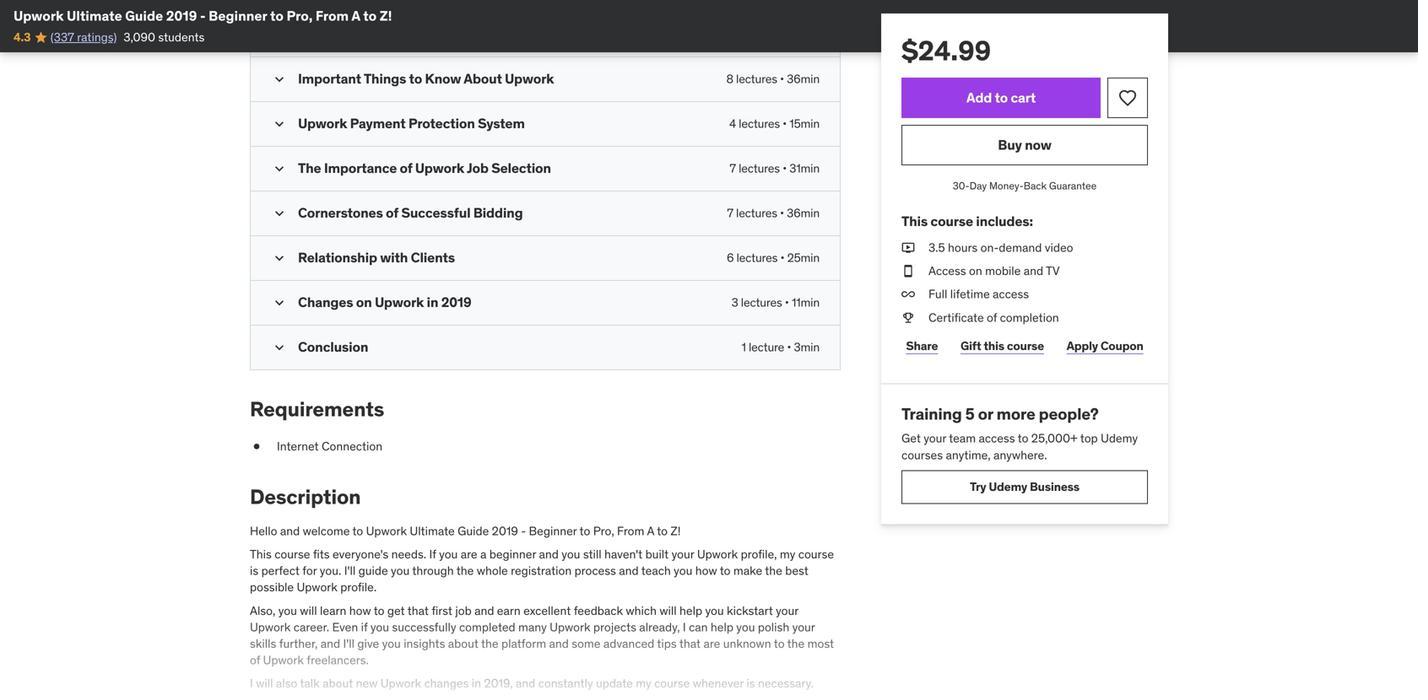 Task type: vqa. For each thing, say whether or not it's contained in the screenshot.
the right THE BUSINESS
no



Task type: locate. For each thing, give the bounding box(es) containing it.
and up registration
[[539, 547, 559, 562]]

0 vertical spatial this
[[902, 213, 928, 230]]

lectures right 8
[[736, 71, 777, 86]]

• left 15min
[[783, 116, 787, 131]]

help up can
[[680, 603, 702, 619]]

my right update
[[636, 676, 651, 692]]

guide up a
[[458, 524, 489, 539]]

ultimate up ratings)
[[67, 7, 122, 24]]

in down clients
[[427, 294, 438, 311]]

lectures right the 4
[[739, 116, 780, 131]]

0 horizontal spatial from
[[316, 7, 349, 24]]

is up possible at bottom
[[250, 564, 258, 579]]

1 vertical spatial -
[[521, 524, 526, 539]]

0 horizontal spatial i
[[250, 676, 253, 692]]

1 36min from the top
[[787, 71, 820, 86]]

1 vertical spatial help
[[711, 620, 734, 635]]

0 vertical spatial access
[[993, 287, 1029, 302]]

1 vertical spatial small image
[[271, 115, 288, 132]]

even
[[332, 620, 358, 635]]

3 xsmall image from the top
[[902, 286, 915, 303]]

xsmall image left full
[[902, 286, 915, 303]]

and right 2019,
[[516, 676, 535, 692]]

everyone's
[[333, 547, 389, 562]]

1 vertical spatial guide
[[458, 524, 489, 539]]

access down mobile
[[993, 287, 1029, 302]]

1 vertical spatial how
[[349, 603, 371, 619]]

2 small image from the top
[[271, 250, 288, 267]]

upwork down for
[[297, 580, 338, 595]]

0 vertical spatial small image
[[271, 71, 288, 88]]

your up most
[[792, 620, 815, 635]]

pro, up the still on the bottom left of page
[[593, 524, 614, 539]]

udemy right try
[[989, 479, 1027, 495]]

lectures up the 6 lectures • 25min
[[736, 205, 777, 221]]

is
[[250, 564, 258, 579], [747, 676, 755, 692]]

0 vertical spatial pro,
[[287, 7, 313, 24]]

0 vertical spatial that
[[407, 603, 429, 619]]

- up beginner
[[521, 524, 526, 539]]

pro, up important
[[287, 7, 313, 24]]

certificate
[[929, 310, 984, 325]]

0 vertical spatial udemy
[[1101, 431, 1138, 446]]

of down full lifetime access
[[987, 310, 997, 325]]

guide up '3,090'
[[125, 7, 163, 24]]

certificate of completion
[[929, 310, 1059, 325]]

from inside hello and welcome to upwork ultimate guide 2019 - beginner to pro, from a to z! this course fits everyone's needs. if you are a beginner and you still haven't built your upwork profile, my course is perfect for you. i'll guide you through the whole registration process and teach you how to make the best possible upwork profile. also, you will learn how to get that first job and earn excellent feedback which will help you kickstart your upwork career. even if you successfully completed many upwork projects already, i can help you polish your skills further, and i'll give you insights about the platform and some advanced tips that are unknown to the most of upwork freelancers. i will also talk about new upwork changes in 2019, and constantly update my course whenever is necessary.
[[617, 524, 644, 539]]

2019 up students
[[166, 7, 197, 24]]

a up built
[[647, 524, 654, 539]]

• left 11min
[[785, 295, 789, 310]]

is right whenever
[[747, 676, 755, 692]]

learn
[[320, 603, 346, 619]]

xsmall image
[[902, 310, 915, 326], [250, 439, 263, 455]]

0 vertical spatial my
[[780, 547, 796, 562]]

guide inside hello and welcome to upwork ultimate guide 2019 - beginner to pro, from a to z! this course fits everyone's needs. if you are a beginner and you still haven't built your upwork profile, my course is perfect for you. i'll guide you through the whole registration process and teach you how to make the best possible upwork profile. also, you will learn how to get that first job and earn excellent feedback which will help you kickstart your upwork career. even if you successfully completed many upwork projects already, i can help you polish your skills further, and i'll give you insights about the platform and some advanced tips that are unknown to the most of upwork freelancers. i will also talk about new upwork changes in 2019, and constantly update my course whenever is necessary.
[[458, 524, 489, 539]]

team
[[949, 431, 976, 446]]

udemy inside training 5 or more people? get your team access to 25,000+ top udemy courses anytime, anywhere.
[[1101, 431, 1138, 446]]

0 horizontal spatial beginner
[[209, 7, 267, 24]]

0 vertical spatial 7
[[730, 161, 736, 176]]

on up full lifetime access
[[969, 263, 982, 279]]

z! up teach
[[671, 524, 681, 539]]

z! up things
[[380, 7, 392, 24]]

0 horizontal spatial z!
[[380, 7, 392, 24]]

are down can
[[704, 637, 720, 652]]

back
[[1024, 179, 1047, 192]]

xsmall image up share
[[902, 310, 915, 326]]

small image for cornerstones
[[271, 205, 288, 222]]

1 vertical spatial 2019
[[441, 294, 471, 311]]

30-
[[953, 179, 970, 192]]

career.
[[294, 620, 329, 635]]

1 vertical spatial my
[[636, 676, 651, 692]]

day
[[970, 179, 987, 192]]

i'll
[[344, 564, 356, 579], [343, 637, 355, 652]]

1 horizontal spatial i
[[683, 620, 686, 635]]

7
[[730, 161, 736, 176], [727, 205, 733, 221]]

on right changes
[[356, 294, 372, 311]]

cart
[[1011, 89, 1036, 106]]

small image for upwork
[[271, 115, 288, 132]]

apply coupon
[[1067, 338, 1144, 354]]

1 horizontal spatial from
[[617, 524, 644, 539]]

talk
[[300, 676, 320, 692]]

from up haven't
[[617, 524, 644, 539]]

0 horizontal spatial in
[[427, 294, 438, 311]]

1 horizontal spatial on
[[969, 263, 982, 279]]

successfully
[[392, 620, 456, 635]]

coupon
[[1101, 338, 1144, 354]]

1 small image from the top
[[271, 205, 288, 222]]

small image for changes
[[271, 294, 288, 311]]

my up best
[[780, 547, 796, 562]]

upwork up 'skills'
[[250, 620, 291, 635]]

1 horizontal spatial how
[[695, 564, 717, 579]]

z! inside hello and welcome to upwork ultimate guide 2019 - beginner to pro, from a to z! this course fits everyone's needs. if you are a beginner and you still haven't built your upwork profile, my course is perfect for you. i'll guide you through the whole registration process and teach you how to make the best possible upwork profile. also, you will learn how to get that first job and earn excellent feedback which will help you kickstart your upwork career. even if you successfully completed many upwork projects already, i can help you polish your skills further, and i'll give you insights about the platform and some advanced tips that are unknown to the most of upwork freelancers. i will also talk about new upwork changes in 2019, and constantly update my course whenever is necessary.
[[671, 524, 681, 539]]

1 horizontal spatial xsmall image
[[902, 310, 915, 326]]

upwork up needs.
[[366, 524, 407, 539]]

0 vertical spatial -
[[200, 7, 206, 24]]

possible
[[250, 580, 294, 595]]

udemy
[[1101, 431, 1138, 446], [989, 479, 1027, 495]]

7 up 6 in the top of the page
[[727, 205, 733, 221]]

0 vertical spatial on
[[969, 263, 982, 279]]

2 vertical spatial small image
[[271, 160, 288, 177]]

ultimate up if
[[410, 524, 455, 539]]

access down or
[[979, 431, 1015, 446]]

1 vertical spatial ultimate
[[410, 524, 455, 539]]

which
[[626, 603, 657, 619]]

ultimate inside hello and welcome to upwork ultimate guide 2019 - beginner to pro, from a to z! this course fits everyone's needs. if you are a beginner and you still haven't built your upwork profile, my course is perfect for you. i'll guide you through the whole registration process and teach you how to make the best possible upwork profile. also, you will learn how to get that first job and earn excellent feedback which will help you kickstart your upwork career. even if you successfully completed many upwork projects already, i can help you polish your skills further, and i'll give you insights about the platform and some advanced tips that are unknown to the most of upwork freelancers. i will also talk about new upwork changes in 2019, and constantly update my course whenever is necessary.
[[410, 524, 455, 539]]

to inside training 5 or more people? get your team access to 25,000+ top udemy courses anytime, anywhere.
[[1018, 431, 1029, 446]]

1 vertical spatial z!
[[671, 524, 681, 539]]

lectures left the 31min
[[739, 161, 780, 176]]

0 horizontal spatial this
[[250, 547, 272, 562]]

2019
[[166, 7, 197, 24], [441, 294, 471, 311], [492, 524, 518, 539]]

your
[[924, 431, 946, 446], [672, 547, 694, 562], [776, 603, 799, 619], [792, 620, 815, 635]]

udemy right top
[[1101, 431, 1138, 446]]

0 vertical spatial about
[[448, 637, 479, 652]]

36min up 25min
[[787, 205, 820, 221]]

• down 7 lectures • 31min
[[780, 205, 784, 221]]

this
[[902, 213, 928, 230], [250, 547, 272, 562]]

1 vertical spatial that
[[679, 637, 701, 652]]

2 vertical spatial xsmall image
[[902, 286, 915, 303]]

ratings)
[[77, 29, 117, 45]]

0 horizontal spatial my
[[636, 676, 651, 692]]

if
[[361, 620, 368, 635]]

1 vertical spatial in
[[472, 676, 481, 692]]

from up important
[[316, 7, 349, 24]]

are left a
[[461, 547, 477, 562]]

1 horizontal spatial guide
[[458, 524, 489, 539]]

you
[[439, 547, 458, 562], [562, 547, 580, 562], [391, 564, 410, 579], [674, 564, 693, 579], [278, 603, 297, 619], [705, 603, 724, 619], [370, 620, 389, 635], [736, 620, 755, 635], [382, 637, 401, 652]]

0 vertical spatial 36min
[[787, 71, 820, 86]]

lectures for upwork payment protection system
[[739, 116, 780, 131]]

a inside hello and welcome to upwork ultimate guide 2019 - beginner to pro, from a to z! this course fits everyone's needs. if you are a beginner and you still haven't built your upwork profile, my course is perfect for you. i'll guide you through the whole registration process and teach you how to make the best possible upwork profile. also, you will learn how to get that first job and earn excellent feedback which will help you kickstart your upwork career. even if you successfully completed many upwork projects already, i can help you polish your skills further, and i'll give you insights about the platform and some advanced tips that are unknown to the most of upwork freelancers. i will also talk about new upwork changes in 2019, and constantly update my course whenever is necessary.
[[647, 524, 654, 539]]

small image left conclusion
[[271, 339, 288, 356]]

1 horizontal spatial ultimate
[[410, 524, 455, 539]]

0 vertical spatial i'll
[[344, 564, 356, 579]]

0 vertical spatial a
[[351, 7, 360, 24]]

can
[[689, 620, 708, 635]]

ultimate
[[67, 7, 122, 24], [410, 524, 455, 539]]

small image left relationship
[[271, 250, 288, 267]]

1 horizontal spatial -
[[521, 524, 526, 539]]

1 vertical spatial access
[[979, 431, 1015, 446]]

0 vertical spatial is
[[250, 564, 258, 579]]

0 vertical spatial are
[[461, 547, 477, 562]]

7 lectures • 31min
[[730, 161, 820, 176]]

1 vertical spatial beginner
[[529, 524, 577, 539]]

pro, inside hello and welcome to upwork ultimate guide 2019 - beginner to pro, from a to z! this course fits everyone's needs. if you are a beginner and you still haven't built your upwork profile, my course is perfect for you. i'll guide you through the whole registration process and teach you how to make the best possible upwork profile. also, you will learn how to get that first job and earn excellent feedback which will help you kickstart your upwork career. even if you successfully completed many upwork projects already, i can help you polish your skills further, and i'll give you insights about the platform and some advanced tips that are unknown to the most of upwork freelancers. i will also talk about new upwork changes in 2019, and constantly update my course whenever is necessary.
[[593, 524, 614, 539]]

in left 2019,
[[472, 676, 481, 692]]

registration
[[511, 564, 572, 579]]

1 vertical spatial 36min
[[787, 205, 820, 221]]

includes:
[[976, 213, 1033, 230]]

0 horizontal spatial 2019
[[166, 7, 197, 24]]

2 horizontal spatial 2019
[[492, 524, 518, 539]]

2 xsmall image from the top
[[902, 263, 915, 280]]

1 vertical spatial udemy
[[989, 479, 1027, 495]]

0 vertical spatial xsmall image
[[902, 240, 915, 256]]

of inside hello and welcome to upwork ultimate guide 2019 - beginner to pro, from a to z! this course fits everyone's needs. if you are a beginner and you still haven't built your upwork profile, my course is perfect for you. i'll guide you through the whole registration process and teach you how to make the best possible upwork profile. also, you will learn how to get that first job and earn excellent feedback which will help you kickstart your upwork career. even if you successfully completed many upwork projects already, i can help you polish your skills further, and i'll give you insights about the platform and some advanced tips that are unknown to the most of upwork freelancers. i will also talk about new upwork changes in 2019, and constantly update my course whenever is necessary.
[[250, 653, 260, 668]]

xsmall image for internet connection
[[250, 439, 263, 455]]

1 xsmall image from the top
[[902, 240, 915, 256]]

0 horizontal spatial help
[[680, 603, 702, 619]]

upwork payment protection system
[[298, 115, 525, 132]]

1 vertical spatial a
[[647, 524, 654, 539]]

i
[[683, 620, 686, 635], [250, 676, 253, 692]]

• up 4 lectures • 15min
[[780, 71, 784, 86]]

of down 'skills'
[[250, 653, 260, 668]]

1 vertical spatial xsmall image
[[250, 439, 263, 455]]

36min up 15min
[[787, 71, 820, 86]]

0 vertical spatial ultimate
[[67, 7, 122, 24]]

about
[[448, 637, 479, 652], [323, 676, 353, 692]]

the left whole
[[457, 564, 474, 579]]

small image for important
[[271, 71, 288, 88]]

welcome
[[303, 524, 350, 539]]

built
[[645, 547, 669, 562]]

1 horizontal spatial are
[[704, 637, 720, 652]]

0 vertical spatial z!
[[380, 7, 392, 24]]

7 lectures • 36min
[[727, 205, 820, 221]]

on for changes
[[356, 294, 372, 311]]

and left some
[[549, 637, 569, 652]]

update
[[596, 676, 633, 692]]

freelancers.
[[307, 653, 369, 668]]

0 vertical spatial in
[[427, 294, 438, 311]]

1 horizontal spatial in
[[472, 676, 481, 692]]

business
[[1030, 479, 1080, 495]]

will up 'career.' at the bottom left
[[300, 603, 317, 619]]

how up if
[[349, 603, 371, 619]]

xsmall image for certificate of completion
[[902, 310, 915, 326]]

2 36min from the top
[[787, 205, 820, 221]]

training
[[902, 404, 962, 424]]

0 horizontal spatial ultimate
[[67, 7, 122, 24]]

a up important
[[351, 7, 360, 24]]

how left make
[[695, 564, 717, 579]]

will up already,
[[660, 603, 677, 619]]

to inside "add to cart" button
[[995, 89, 1008, 106]]

small image
[[271, 71, 288, 88], [271, 115, 288, 132], [271, 160, 288, 177]]

0 vertical spatial help
[[680, 603, 702, 619]]

3 small image from the top
[[271, 160, 288, 177]]

2019 down clients
[[441, 294, 471, 311]]

students
[[158, 29, 205, 45]]

2019 up beginner
[[492, 524, 518, 539]]

access inside training 5 or more people? get your team access to 25,000+ top udemy courses anytime, anywhere.
[[979, 431, 1015, 446]]

upwork down important
[[298, 115, 347, 132]]

$24.99
[[902, 34, 991, 68]]

2019,
[[484, 676, 513, 692]]

3.5 hours on-demand video
[[929, 240, 1073, 255]]

8 lectures • 36min
[[726, 71, 820, 86]]

courses
[[902, 448, 943, 463]]

your up courses
[[924, 431, 946, 446]]

3,090 students
[[124, 29, 205, 45]]

xsmall image left 'access'
[[902, 263, 915, 280]]

small image
[[271, 205, 288, 222], [271, 250, 288, 267], [271, 294, 288, 311], [271, 339, 288, 356]]

guide
[[125, 7, 163, 24], [458, 524, 489, 539]]

1 horizontal spatial a
[[647, 524, 654, 539]]

7 down the 4
[[730, 161, 736, 176]]

my
[[780, 547, 796, 562], [636, 676, 651, 692]]

clients
[[411, 249, 455, 266]]

z!
[[380, 7, 392, 24], [671, 524, 681, 539]]

1 vertical spatial about
[[323, 676, 353, 692]]

of up cornerstones of successful bidding
[[400, 159, 412, 177]]

1 horizontal spatial udemy
[[1101, 431, 1138, 446]]

0 vertical spatial from
[[316, 7, 349, 24]]

• left 25min
[[780, 250, 785, 265]]

0 horizontal spatial on
[[356, 294, 372, 311]]

that down can
[[679, 637, 701, 652]]

1 small image from the top
[[271, 71, 288, 88]]

lectures for relationship with clients
[[737, 250, 778, 265]]

on
[[969, 263, 982, 279], [356, 294, 372, 311]]

cornerstones of successful bidding
[[298, 204, 523, 221]]

hello and welcome to upwork ultimate guide 2019 - beginner to pro, from a to z! this course fits everyone's needs. if you are a beginner and you still haven't built your upwork profile, my course is perfect for you. i'll guide you through the whole registration process and teach you how to make the best possible upwork profile. also, you will learn how to get that first job and earn excellent feedback which will help you kickstart your upwork career. even if you successfully completed many upwork projects already, i can help you polish your skills further, and i'll give you insights about the platform and some advanced tips that are unknown to the most of upwork freelancers. i will also talk about new upwork changes in 2019, and constantly update my course whenever is necessary.
[[250, 524, 834, 692]]

know
[[425, 70, 461, 87]]

1 horizontal spatial help
[[711, 620, 734, 635]]

lectures for important things to know about upwork
[[736, 71, 777, 86]]

conclusion
[[298, 338, 368, 356]]

best
[[785, 564, 809, 579]]

1 horizontal spatial that
[[679, 637, 701, 652]]

0 horizontal spatial about
[[323, 676, 353, 692]]

help right can
[[711, 620, 734, 635]]

importance
[[324, 159, 397, 177]]

- up students
[[200, 7, 206, 24]]

30-day money-back guarantee
[[953, 179, 1097, 192]]

course down completion
[[1007, 338, 1044, 354]]

1 vertical spatial xsmall image
[[902, 263, 915, 280]]

•
[[780, 71, 784, 86], [783, 116, 787, 131], [783, 161, 787, 176], [780, 205, 784, 221], [780, 250, 785, 265], [785, 295, 789, 310], [787, 340, 791, 355]]

1 vertical spatial pro,
[[593, 524, 614, 539]]

3.5
[[929, 240, 945, 255]]

help
[[680, 603, 702, 619], [711, 620, 734, 635]]

xsmall image
[[902, 240, 915, 256], [902, 263, 915, 280], [902, 286, 915, 303]]

how
[[695, 564, 717, 579], [349, 603, 371, 619]]

through
[[412, 564, 454, 579]]

i'll down even
[[343, 637, 355, 652]]

1 horizontal spatial 2019
[[441, 294, 471, 311]]

xsmall image left 3.5
[[902, 240, 915, 256]]

0 horizontal spatial xsmall image
[[250, 439, 263, 455]]

about down freelancers.
[[323, 676, 353, 692]]

2 small image from the top
[[271, 115, 288, 132]]

upwork up 4.3 at the left top of page
[[14, 7, 64, 24]]

make
[[733, 564, 762, 579]]

1 vertical spatial this
[[250, 547, 272, 562]]

1 horizontal spatial is
[[747, 676, 755, 692]]

3 small image from the top
[[271, 294, 288, 311]]

completion
[[1000, 310, 1059, 325]]

0 horizontal spatial pro,
[[287, 7, 313, 24]]

1 horizontal spatial about
[[448, 637, 479, 652]]

1 vertical spatial 7
[[727, 205, 733, 221]]

0 vertical spatial 2019
[[166, 7, 197, 24]]

3
[[732, 295, 738, 310]]

2 vertical spatial 2019
[[492, 524, 518, 539]]

small image left changes
[[271, 294, 288, 311]]

xsmall image for full
[[902, 286, 915, 303]]

process
[[575, 564, 616, 579]]

1 horizontal spatial beginner
[[529, 524, 577, 539]]

and up completed
[[474, 603, 494, 619]]

about down completed
[[448, 637, 479, 652]]

0 horizontal spatial guide
[[125, 7, 163, 24]]

0 horizontal spatial will
[[256, 676, 273, 692]]

0 horizontal spatial how
[[349, 603, 371, 619]]

most
[[808, 637, 834, 652]]

i'll up profile.
[[344, 564, 356, 579]]

0 vertical spatial guide
[[125, 7, 163, 24]]

will left also
[[256, 676, 273, 692]]

i left can
[[683, 620, 686, 635]]

4
[[729, 116, 736, 131]]

apply
[[1067, 338, 1098, 354]]

1 vertical spatial are
[[704, 637, 720, 652]]

upwork right about
[[505, 70, 554, 87]]

4 small image from the top
[[271, 339, 288, 356]]

and down haven't
[[619, 564, 639, 579]]

small image left cornerstones
[[271, 205, 288, 222]]

1 horizontal spatial pro,
[[593, 524, 614, 539]]

(337
[[50, 29, 74, 45]]

upwork up make
[[697, 547, 738, 562]]



Task type: describe. For each thing, give the bounding box(es) containing it.
0 horizontal spatial are
[[461, 547, 477, 562]]

new
[[356, 676, 378, 692]]

whenever
[[693, 676, 744, 692]]

teach
[[641, 564, 671, 579]]

mobile
[[985, 263, 1021, 279]]

anywhere.
[[994, 448, 1047, 463]]

course up perfect
[[275, 547, 310, 562]]

25,000+
[[1031, 431, 1078, 446]]

apply coupon button
[[1062, 330, 1148, 363]]

try
[[970, 479, 986, 495]]

changes on upwork in 2019
[[298, 294, 471, 311]]

hours
[[948, 240, 978, 255]]

on for access
[[969, 263, 982, 279]]

small image for the
[[271, 160, 288, 177]]

- inside hello and welcome to upwork ultimate guide 2019 - beginner to pro, from a to z! this course fits everyone's needs. if you are a beginner and you still haven't built your upwork profile, my course is perfect for you. i'll guide you through the whole registration process and teach you how to make the best possible upwork profile. also, you will learn how to get that first job and earn excellent feedback which will help you kickstart your upwork career. even if you successfully completed many upwork projects already, i can help you polish your skills further, and i'll give you insights about the platform and some advanced tips that are unknown to the most of upwork freelancers. i will also talk about new upwork changes in 2019, and constantly update my course whenever is necessary.
[[521, 524, 526, 539]]

course up hours
[[931, 213, 973, 230]]

1 horizontal spatial this
[[902, 213, 928, 230]]

successful
[[401, 204, 471, 221]]

many
[[518, 620, 547, 635]]

changes
[[424, 676, 469, 692]]

people?
[[1039, 404, 1099, 424]]

36min for important things to know about upwork
[[787, 71, 820, 86]]

0 horizontal spatial a
[[351, 7, 360, 24]]

• for upwork
[[783, 161, 787, 176]]

your right built
[[672, 547, 694, 562]]

about
[[464, 70, 502, 87]]

this
[[984, 338, 1005, 354]]

skills
[[250, 637, 276, 652]]

xsmall image for access
[[902, 263, 915, 280]]

connection
[[322, 439, 382, 454]]

3 lectures • 11min
[[732, 295, 820, 310]]

beginner inside hello and welcome to upwork ultimate guide 2019 - beginner to pro, from a to z! this course fits everyone's needs. if you are a beginner and you still haven't built your upwork profile, my course is perfect for you. i'll guide you through the whole registration process and teach you how to make the best possible upwork profile. also, you will learn how to get that first job and earn excellent feedback which will help you kickstart your upwork career. even if you successfully completed many upwork projects already, i can help you polish your skills further, and i'll give you insights about the platform and some advanced tips that are unknown to the most of upwork freelancers. i will also talk about new upwork changes in 2019, and constantly update my course whenever is necessary.
[[529, 524, 577, 539]]

lectures for changes on upwork in 2019
[[741, 295, 782, 310]]

• for system
[[783, 116, 787, 131]]

selection
[[491, 159, 551, 177]]

0 vertical spatial i
[[683, 620, 686, 635]]

guide
[[358, 564, 388, 579]]

profile,
[[741, 547, 777, 562]]

perfect
[[261, 564, 300, 579]]

the
[[298, 159, 321, 177]]

add to cart button
[[902, 78, 1101, 118]]

excellent
[[524, 603, 571, 619]]

the left most
[[787, 637, 805, 652]]

get
[[902, 431, 921, 446]]

in inside hello and welcome to upwork ultimate guide 2019 - beginner to pro, from a to z! this course fits everyone's needs. if you are a beginner and you still haven't built your upwork profile, my course is perfect for you. i'll guide you through the whole registration process and teach you how to make the best possible upwork profile. also, you will learn how to get that first job and earn excellent feedback which will help you kickstart your upwork career. even if you successfully completed many upwork projects already, i can help you polish your skills further, and i'll give you insights about the platform and some advanced tips that are unknown to the most of upwork freelancers. i will also talk about new upwork changes in 2019, and constantly update my course whenever is necessary.
[[472, 676, 481, 692]]

requirements
[[250, 397, 384, 422]]

1 vertical spatial i'll
[[343, 637, 355, 652]]

7 for the importance of upwork job selection
[[730, 161, 736, 176]]

relationship with clients
[[298, 249, 455, 266]]

6 lectures • 25min
[[727, 250, 820, 265]]

4 lectures • 15min
[[729, 116, 820, 131]]

of left successful
[[386, 204, 398, 221]]

8
[[726, 71, 733, 86]]

upwork up some
[[550, 620, 591, 635]]

anytime,
[[946, 448, 991, 463]]

your up polish
[[776, 603, 799, 619]]

bidding
[[473, 204, 523, 221]]

tips
[[657, 637, 677, 652]]

and right hello
[[280, 524, 300, 539]]

upwork down further,
[[263, 653, 304, 668]]

try udemy business link
[[902, 471, 1148, 504]]

also
[[276, 676, 297, 692]]

necessary.
[[758, 676, 814, 692]]

access on mobile and tv
[[929, 263, 1060, 279]]

full
[[929, 287, 947, 302]]

system
[[478, 115, 525, 132]]

money-
[[989, 179, 1024, 192]]

1 horizontal spatial will
[[300, 603, 317, 619]]

for
[[302, 564, 317, 579]]

7 for cornerstones of successful bidding
[[727, 205, 733, 221]]

0 horizontal spatial that
[[407, 603, 429, 619]]

feedback
[[574, 603, 623, 619]]

0 vertical spatial beginner
[[209, 7, 267, 24]]

projects
[[593, 620, 636, 635]]

add
[[967, 89, 992, 106]]

you.
[[320, 564, 341, 579]]

get
[[387, 603, 405, 619]]

lectures for the importance of upwork job selection
[[739, 161, 780, 176]]

whole
[[477, 564, 508, 579]]

1 vertical spatial is
[[747, 676, 755, 692]]

description
[[250, 485, 361, 510]]

the importance of upwork job selection
[[298, 159, 551, 177]]

2 horizontal spatial will
[[660, 603, 677, 619]]

gift
[[961, 338, 981, 354]]

4.3
[[14, 29, 31, 45]]

• for know
[[780, 71, 784, 86]]

wishlist image
[[1118, 88, 1138, 108]]

0 horizontal spatial is
[[250, 564, 258, 579]]

protection
[[408, 115, 475, 132]]

1 horizontal spatial my
[[780, 547, 796, 562]]

course up best
[[798, 547, 834, 562]]

upwork down with
[[375, 294, 424, 311]]

tv
[[1046, 263, 1060, 279]]

hello
[[250, 524, 277, 539]]

upwork right new
[[380, 676, 421, 692]]

2019 inside hello and welcome to upwork ultimate guide 2019 - beginner to pro, from a to z! this course fits everyone's needs. if you are a beginner and you still haven't built your upwork profile, my course is perfect for you. i'll guide you through the whole registration process and teach you how to make the best possible upwork profile. also, you will learn how to get that first job and earn excellent feedback which will help you kickstart your upwork career. even if you successfully completed many upwork projects already, i can help you polish your skills further, and i'll give you insights about the platform and some advanced tips that are unknown to the most of upwork freelancers. i will also talk about new upwork changes in 2019, and constantly update my course whenever is necessary.
[[492, 524, 518, 539]]

with
[[380, 249, 408, 266]]

xsmall image for 3.5
[[902, 240, 915, 256]]

the down profile,
[[765, 564, 782, 579]]

job
[[467, 159, 489, 177]]

3min
[[794, 340, 820, 355]]

already,
[[639, 620, 680, 635]]

0 vertical spatial how
[[695, 564, 717, 579]]

1 vertical spatial i
[[250, 676, 253, 692]]

or
[[978, 404, 993, 424]]

3,090
[[124, 29, 155, 45]]

(337 ratings)
[[50, 29, 117, 45]]

upwork ultimate guide 2019 - beginner to pro, from a to z!
[[14, 7, 392, 24]]

• for bidding
[[780, 205, 784, 221]]

36min for cornerstones of successful bidding
[[787, 205, 820, 221]]

lectures for cornerstones of successful bidding
[[736, 205, 777, 221]]

add to cart
[[967, 89, 1036, 106]]

your inside training 5 or more people? get your team access to 25,000+ top udemy courses anytime, anywhere.
[[924, 431, 946, 446]]

small image for relationship
[[271, 250, 288, 267]]

course down "tips"
[[654, 676, 690, 692]]

training 5 or more people? get your team access to 25,000+ top udemy courses anytime, anywhere.
[[902, 404, 1138, 463]]

1
[[742, 340, 746, 355]]

changes
[[298, 294, 353, 311]]

• left 3min
[[787, 340, 791, 355]]

platform
[[501, 637, 546, 652]]

share
[[906, 338, 938, 354]]

the down completed
[[481, 637, 499, 652]]

share button
[[902, 330, 943, 363]]

job
[[455, 603, 472, 619]]

and left tv
[[1024, 263, 1043, 279]]

• for in
[[785, 295, 789, 310]]

constantly
[[538, 676, 593, 692]]

upwork left job
[[415, 159, 464, 177]]

5
[[965, 404, 975, 424]]

now
[[1025, 136, 1052, 154]]

lifetime
[[950, 287, 990, 302]]

insights
[[404, 637, 445, 652]]

important things to know about upwork
[[298, 70, 554, 87]]

this inside hello and welcome to upwork ultimate guide 2019 - beginner to pro, from a to z! this course fits everyone's needs. if you are a beginner and you still haven't built your upwork profile, my course is perfect for you. i'll guide you through the whole registration process and teach you how to make the best possible upwork profile. also, you will learn how to get that first job and earn excellent feedback which will help you kickstart your upwork career. even if you successfully completed many upwork projects already, i can help you polish your skills further, and i'll give you insights about the platform and some advanced tips that are unknown to the most of upwork freelancers. i will also talk about new upwork changes in 2019, and constantly update my course whenever is necessary.
[[250, 547, 272, 562]]

gift this course
[[961, 338, 1044, 354]]

buy now
[[998, 136, 1052, 154]]

and up freelancers.
[[321, 637, 340, 652]]

important
[[298, 70, 361, 87]]



